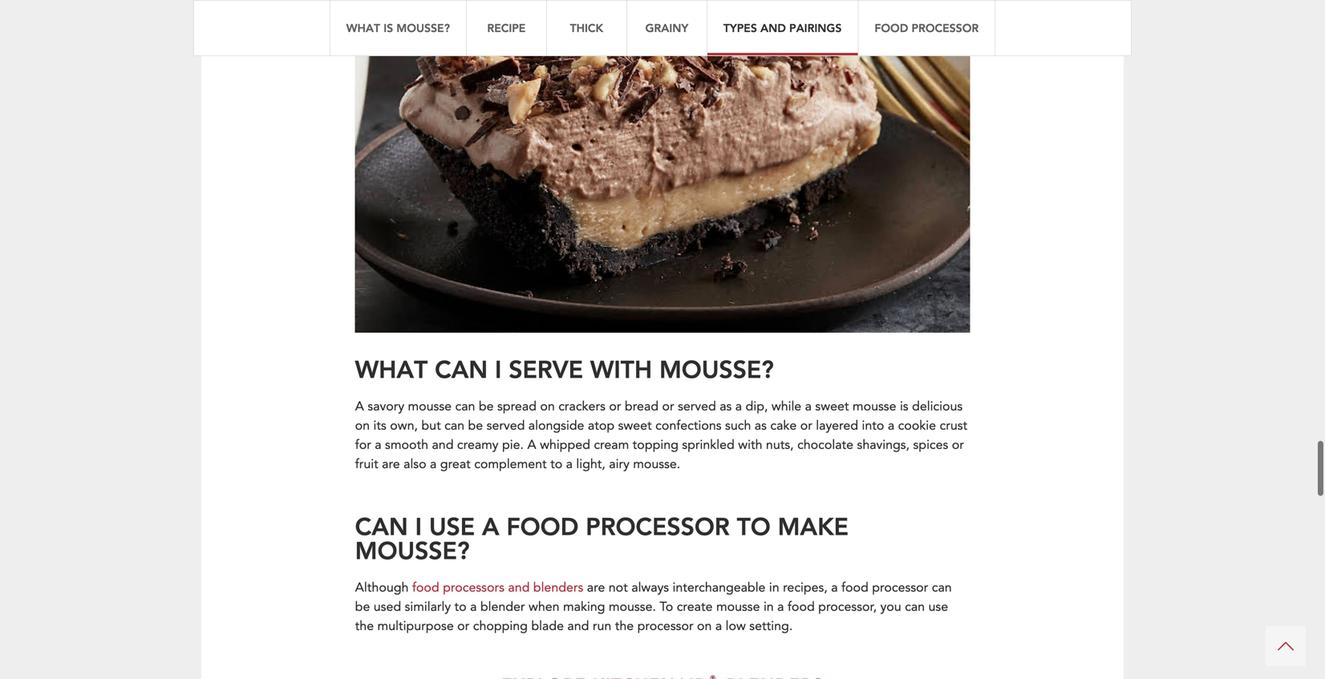 Task type: vqa. For each thing, say whether or not it's contained in the screenshot.
are to the left
yes



Task type: locate. For each thing, give the bounding box(es) containing it.
be inside are not always interchangeable in recipes, a food processor can be used similarly to a blender when making mousse. to create mousse in a food processor, you can use the multipurpose or chopping blade and run the processor on a low setting.
[[355, 598, 370, 616]]

types and pairings button
[[707, 0, 858, 56]]

0 horizontal spatial served
[[487, 417, 525, 435]]

processor,
[[818, 598, 877, 616]]

is
[[384, 20, 393, 35]]

and down the but
[[432, 436, 454, 454]]

or
[[609, 398, 621, 416], [662, 398, 674, 416], [800, 417, 812, 435], [952, 436, 964, 454], [457, 618, 469, 635]]

similarly
[[405, 598, 451, 616]]

are not always interchangeable in recipes, a food processor can be used similarly to a blender when making mousse. to create mousse in a food processor, you can use the multipurpose or chopping blade and run the processor on a low setting.
[[355, 579, 952, 635]]

2 horizontal spatial on
[[697, 618, 712, 635]]

2 horizontal spatial food
[[841, 579, 869, 597]]

whipped
[[540, 436, 590, 454]]

0 horizontal spatial and
[[432, 436, 454, 454]]

food down recipes,
[[788, 598, 815, 616]]

processor
[[912, 20, 979, 35], [586, 511, 730, 542]]

what left is
[[346, 20, 380, 35]]

topping
[[633, 436, 679, 454]]

served up confections
[[678, 398, 716, 416]]

or right bread
[[662, 398, 674, 416]]

2 vertical spatial mousse?
[[355, 535, 470, 566]]

1 horizontal spatial processor
[[912, 20, 979, 35]]

1 horizontal spatial as
[[755, 417, 767, 435]]

1 vertical spatial processor
[[586, 511, 730, 542]]

a
[[735, 398, 742, 416], [805, 398, 812, 416], [888, 417, 895, 435], [375, 436, 381, 454], [430, 456, 437, 473], [566, 456, 573, 473], [831, 579, 838, 597], [470, 598, 477, 616], [777, 598, 784, 616], [715, 618, 722, 635]]

can up use
[[932, 579, 952, 597]]

shavings,
[[857, 436, 910, 454]]

1 vertical spatial what
[[355, 353, 428, 385]]

a up processor,
[[831, 579, 838, 597]]

in left recipes,
[[769, 579, 779, 597]]

mousse up low
[[716, 598, 760, 616]]

1 horizontal spatial mousse
[[716, 598, 760, 616]]

pie.
[[502, 436, 524, 454]]

mousse
[[408, 398, 452, 416], [853, 398, 896, 416], [716, 598, 760, 616]]

can i use a food processor to make mousse?
[[355, 511, 849, 566]]

i left use
[[415, 511, 422, 542]]

mousse.
[[633, 456, 680, 473]]

1 horizontal spatial a
[[482, 511, 499, 542]]

processor inside can i use a food processor to make mousse?
[[586, 511, 730, 542]]

1 horizontal spatial i
[[495, 353, 502, 385]]

1 vertical spatial be
[[468, 417, 483, 435]]

1 horizontal spatial are
[[587, 579, 605, 597]]

can
[[455, 398, 475, 416], [445, 417, 464, 435], [932, 579, 952, 597], [905, 598, 925, 616]]

also
[[404, 456, 426, 473]]

what up savory
[[355, 353, 428, 385]]

2 vertical spatial a
[[482, 511, 499, 542]]

are
[[382, 456, 400, 473], [587, 579, 605, 597]]

2 horizontal spatial and
[[567, 618, 589, 635]]

1 horizontal spatial to
[[550, 456, 562, 473]]

0 vertical spatial i
[[495, 353, 502, 385]]

be left used
[[355, 598, 370, 616]]

1 horizontal spatial on
[[540, 398, 555, 416]]

0 vertical spatial are
[[382, 456, 400, 473]]

in up setting.
[[764, 598, 774, 616]]

2 the from the left
[[615, 618, 634, 635]]

0 horizontal spatial food
[[412, 579, 439, 597]]

crackers
[[558, 398, 606, 416]]

delicious
[[912, 398, 963, 416]]

sweet up layered
[[815, 398, 849, 416]]

and
[[760, 20, 786, 35]]

processor down mousse. to
[[637, 618, 694, 635]]

1 horizontal spatial food
[[875, 20, 908, 35]]

1 horizontal spatial and
[[508, 579, 530, 597]]

2 vertical spatial and
[[567, 618, 589, 635]]

layered
[[816, 417, 858, 435]]

2 vertical spatial be
[[355, 598, 370, 616]]

0 horizontal spatial to
[[454, 598, 467, 616]]

0 vertical spatial processor
[[872, 579, 928, 597]]

make
[[778, 511, 849, 542]]

spread
[[497, 398, 537, 416]]

0 vertical spatial food
[[875, 20, 908, 35]]

what is mousse?
[[346, 20, 450, 35]]

food up blenders at the left bottom of page
[[507, 511, 579, 542]]

can
[[435, 353, 488, 385], [355, 511, 408, 542]]

1 vertical spatial i
[[415, 511, 422, 542]]

0 vertical spatial mousse?
[[396, 20, 450, 35]]

0 vertical spatial can
[[435, 353, 488, 385]]

0 horizontal spatial on
[[355, 417, 370, 435]]

processor up you
[[872, 579, 928, 597]]

1 vertical spatial food
[[507, 511, 579, 542]]

1 vertical spatial can
[[355, 511, 408, 542]]

be left spread
[[479, 398, 494, 416]]

and
[[432, 436, 454, 454], [508, 579, 530, 597], [567, 618, 589, 635]]

on
[[540, 398, 555, 416], [355, 417, 370, 435], [697, 618, 712, 635]]

serve
[[509, 353, 583, 385]]

0 vertical spatial processor
[[912, 20, 979, 35]]

0 horizontal spatial the
[[355, 618, 374, 635]]

as
[[720, 398, 732, 416], [755, 417, 767, 435]]

its
[[373, 417, 386, 435]]

0 vertical spatial as
[[720, 398, 732, 416]]

confections
[[655, 417, 722, 435]]

are inside are not always interchangeable in recipes, a food processor can be used similarly to a blender when making mousse. to create mousse in a food processor, you can use the multipurpose or chopping blade and run the processor on a low setting.
[[587, 579, 605, 597]]

0 horizontal spatial a
[[355, 398, 364, 416]]

0 vertical spatial sweet
[[815, 398, 849, 416]]

are left also
[[382, 456, 400, 473]]

and inside are not always interchangeable in recipes, a food processor can be used similarly to a blender when making mousse. to create mousse in a food processor, you can use the multipurpose or chopping blade and run the processor on a low setting.
[[567, 618, 589, 635]]

mousse? up dip,
[[659, 353, 774, 385]]

food processor
[[875, 20, 979, 35]]

what inside button
[[346, 20, 380, 35]]

i up spread
[[495, 353, 502, 385]]

0 horizontal spatial food
[[507, 511, 579, 542]]

can up the but
[[435, 353, 488, 385]]

mousse up the but
[[408, 398, 452, 416]]

while
[[772, 398, 801, 416]]

what for what can i serve with mousse?
[[355, 353, 428, 385]]

blenders
[[533, 579, 583, 597]]

1 vertical spatial sweet
[[618, 417, 652, 435]]

and inside a savory mousse can be spread on crackers or bread or served as a dip, while a sweet mousse is delicious on its own, but can be served alongside atop sweet confections such as cake or layered into a cookie crust for a smooth and creamy pie. a whipped cream topping sprinkled with nuts, chocolate shavings, spices or fruit are also a great complement to a light, airy mousse.
[[432, 436, 454, 454]]

1 horizontal spatial can
[[435, 353, 488, 385]]

airy
[[609, 456, 630, 473]]

food
[[412, 579, 439, 597], [841, 579, 869, 597], [788, 598, 815, 616]]

0 vertical spatial what
[[346, 20, 380, 35]]

as up such
[[720, 398, 732, 416]]

on left its
[[355, 417, 370, 435]]

and up blender
[[508, 579, 530, 597]]

1 vertical spatial a
[[527, 436, 536, 454]]

what can i serve with mousse?
[[355, 353, 774, 385]]

a right also
[[430, 456, 437, 473]]

to
[[550, 456, 562, 473], [454, 598, 467, 616]]

1 horizontal spatial the
[[615, 618, 634, 635]]

food right pairings
[[875, 20, 908, 35]]

0 vertical spatial and
[[432, 436, 454, 454]]

processor
[[872, 579, 928, 597], [637, 618, 694, 635]]

fruit
[[355, 456, 378, 473]]

served up pie.
[[487, 417, 525, 435]]

pairings
[[789, 20, 842, 35]]

own,
[[390, 417, 418, 435]]

can left use
[[905, 598, 925, 616]]

a up setting.
[[777, 598, 784, 616]]

2 horizontal spatial mousse
[[853, 398, 896, 416]]

light,
[[576, 456, 606, 473]]

sweet down bread
[[618, 417, 652, 435]]

as down dip,
[[755, 417, 767, 435]]

0 vertical spatial to
[[550, 456, 562, 473]]

blender
[[480, 598, 525, 616]]

0 vertical spatial on
[[540, 398, 555, 416]]

to inside are not always interchangeable in recipes, a food processor can be used similarly to a blender when making mousse. to create mousse in a food processor, you can use the multipurpose or chopping blade and run the processor on a low setting.
[[454, 598, 467, 616]]

mousse? right is
[[396, 20, 450, 35]]

a left savory
[[355, 398, 364, 416]]

mousse? up the although
[[355, 535, 470, 566]]

on up alongside
[[540, 398, 555, 416]]

what for what is mousse?
[[346, 20, 380, 35]]

a
[[355, 398, 364, 416], [527, 436, 536, 454], [482, 511, 499, 542]]

0 horizontal spatial are
[[382, 456, 400, 473]]

0 horizontal spatial processor
[[586, 511, 730, 542]]

blade
[[531, 618, 564, 635]]

when
[[529, 598, 560, 616]]

or right cake at the bottom of page
[[800, 417, 812, 435]]

the down used
[[355, 618, 374, 635]]

food processors and blenders link
[[412, 579, 583, 597]]

served
[[678, 398, 716, 416], [487, 417, 525, 435]]

food up processor,
[[841, 579, 869, 597]]

0 vertical spatial served
[[678, 398, 716, 416]]

although
[[355, 579, 409, 597]]

the right the 'run'
[[615, 618, 634, 635]]

used
[[374, 598, 401, 616]]

1 vertical spatial are
[[587, 579, 605, 597]]

1 vertical spatial as
[[755, 417, 767, 435]]

0 horizontal spatial as
[[720, 398, 732, 416]]

although food processors and blenders
[[355, 579, 583, 597]]

chopping
[[473, 618, 528, 635]]

food
[[875, 20, 908, 35], [507, 511, 579, 542]]

0 horizontal spatial can
[[355, 511, 408, 542]]

recipe
[[487, 20, 526, 35]]

1 vertical spatial processor
[[637, 618, 694, 635]]

spices
[[913, 436, 948, 454]]

and down making
[[567, 618, 589, 635]]

sweet
[[815, 398, 849, 416], [618, 417, 652, 435]]

a right use
[[482, 511, 499, 542]]

0 horizontal spatial mousse
[[408, 398, 452, 416]]

1 vertical spatial mousse?
[[659, 353, 774, 385]]

food up similarly at the bottom left of the page
[[412, 579, 439, 597]]

a inside can i use a food processor to make mousse?
[[482, 511, 499, 542]]

are left not
[[587, 579, 605, 597]]

the
[[355, 618, 374, 635], [615, 618, 634, 635]]

to down although food processors and blenders
[[454, 598, 467, 616]]

in
[[769, 579, 779, 597], [764, 598, 774, 616]]

on down create
[[697, 618, 712, 635]]

mousse?
[[396, 20, 450, 35], [659, 353, 774, 385], [355, 535, 470, 566]]

for
[[355, 436, 371, 454]]

is
[[900, 398, 909, 416]]

can up the although
[[355, 511, 408, 542]]

2 horizontal spatial a
[[527, 436, 536, 454]]

on inside are not always interchangeable in recipes, a food processor can be used similarly to a blender when making mousse. to create mousse in a food processor, you can use the multipurpose or chopping blade and run the processor on a low setting.
[[697, 618, 712, 635]]

recipe button
[[466, 0, 546, 56]]

to inside a savory mousse can be spread on crackers or bread or served as a dip, while a sweet mousse is delicious on its own, but can be served alongside atop sweet confections such as cake or layered into a cookie crust for a smooth and creamy pie. a whipped cream topping sprinkled with nuts, chocolate shavings, spices or fruit are also a great complement to a light, airy mousse.
[[550, 456, 562, 473]]

or left "chopping"
[[457, 618, 469, 635]]

1 vertical spatial to
[[454, 598, 467, 616]]

2 vertical spatial on
[[697, 618, 712, 635]]

can right the but
[[445, 417, 464, 435]]

a right pie.
[[527, 436, 536, 454]]

to down whipped
[[550, 456, 562, 473]]

mousse up into
[[853, 398, 896, 416]]

be up creamy
[[468, 417, 483, 435]]

crust
[[940, 417, 968, 435]]

alongside
[[528, 417, 584, 435]]

0 horizontal spatial i
[[415, 511, 422, 542]]



Task type: describe. For each thing, give the bounding box(es) containing it.
complement
[[474, 456, 547, 473]]

a down processors
[[470, 598, 477, 616]]

a savory mousse can be spread on crackers or bread or served as a dip, while a sweet mousse is delicious on its own, but can be served alongside atop sweet confections such as cake or layered into a cookie crust for a smooth and creamy pie. a whipped cream topping sprinkled with nuts, chocolate shavings, spices or fruit are also a great complement to a light, airy mousse.
[[355, 398, 968, 473]]

or up atop
[[609, 398, 621, 416]]

thick
[[570, 20, 603, 35]]

1 vertical spatial on
[[355, 417, 370, 435]]

a down whipped
[[566, 456, 573, 473]]

1 the from the left
[[355, 618, 374, 635]]

mousse inside are not always interchangeable in recipes, a food processor can be used similarly to a blender when making mousse. to create mousse in a food processor, you can use the multipurpose or chopping blade and run the processor on a low setting.
[[716, 598, 760, 616]]

can inside can i use a food processor to make mousse?
[[355, 511, 408, 542]]

1 vertical spatial in
[[764, 598, 774, 616]]

types and pairings
[[723, 20, 842, 35]]

are inside a savory mousse can be spread on crackers or bread or served as a dip, while a sweet mousse is delicious on its own, but can be served alongside atop sweet confections such as cake or layered into a cookie crust for a smooth and creamy pie. a whipped cream topping sprinkled with nuts, chocolate shavings, spices or fruit are also a great complement to a light, airy mousse.
[[382, 456, 400, 473]]

i inside can i use a food processor to make mousse?
[[415, 511, 422, 542]]

to
[[737, 511, 771, 542]]

1 horizontal spatial served
[[678, 398, 716, 416]]

dip,
[[746, 398, 768, 416]]

1 horizontal spatial sweet
[[815, 398, 849, 416]]

cream
[[594, 436, 629, 454]]

or inside are not always interchangeable in recipes, a food processor can be used similarly to a blender when making mousse. to create mousse in a food processor, you can use the multipurpose or chopping blade and run the processor on a low setting.
[[457, 618, 469, 635]]

nuts,
[[766, 436, 794, 454]]

0 horizontal spatial processor
[[637, 618, 694, 635]]

1 horizontal spatial processor
[[872, 579, 928, 597]]

but
[[421, 417, 441, 435]]

making
[[563, 598, 605, 616]]

with
[[738, 436, 762, 454]]

1 vertical spatial and
[[508, 579, 530, 597]]

atop
[[588, 417, 615, 435]]

thick button
[[546, 0, 626, 56]]

food inside button
[[875, 20, 908, 35]]

processors
[[443, 579, 505, 597]]

0 vertical spatial be
[[479, 398, 494, 416]]

use
[[928, 598, 948, 616]]

cookie
[[898, 417, 936, 435]]

processor inside button
[[912, 20, 979, 35]]

into
[[862, 417, 884, 435]]

mousse? inside button
[[396, 20, 450, 35]]

you
[[880, 598, 901, 616]]

interchangeable
[[673, 579, 766, 597]]

0 vertical spatial a
[[355, 398, 364, 416]]

types
[[723, 20, 757, 35]]

not
[[609, 579, 628, 597]]

or down "crust"
[[952, 436, 964, 454]]

1 horizontal spatial food
[[788, 598, 815, 616]]

a right for
[[375, 436, 381, 454]]

smooth
[[385, 436, 428, 454]]

a right into
[[888, 417, 895, 435]]

great
[[440, 456, 471, 473]]

0 horizontal spatial sweet
[[618, 417, 652, 435]]

food inside can i use a food processor to make mousse?
[[507, 511, 579, 542]]

low
[[726, 618, 746, 635]]

grainy
[[645, 20, 688, 35]]

run
[[593, 618, 611, 635]]

savory
[[368, 398, 404, 416]]

cake
[[770, 417, 797, 435]]

a right while
[[805, 398, 812, 416]]

food processor button
[[858, 0, 996, 56]]

0 vertical spatial in
[[769, 579, 779, 597]]

chocolate mousse pie image
[[355, 0, 970, 333]]

create
[[677, 598, 713, 616]]

chocolate
[[797, 436, 854, 454]]

multipurpose
[[377, 618, 454, 635]]

with
[[590, 353, 652, 385]]

bread
[[625, 398, 659, 416]]

sprinkled
[[682, 436, 735, 454]]

such
[[725, 417, 751, 435]]

a left dip,
[[735, 398, 742, 416]]

a left low
[[715, 618, 722, 635]]

grainy button
[[626, 0, 707, 56]]

what is mousse? button
[[330, 0, 466, 56]]

always
[[631, 579, 669, 597]]

recipes,
[[783, 579, 828, 597]]

mousse? inside can i use a food processor to make mousse?
[[355, 535, 470, 566]]

use
[[429, 511, 475, 542]]

creamy
[[457, 436, 499, 454]]

mousse. to
[[609, 598, 673, 616]]

1 vertical spatial served
[[487, 417, 525, 435]]

setting.
[[749, 618, 793, 635]]

can up creamy
[[455, 398, 475, 416]]



